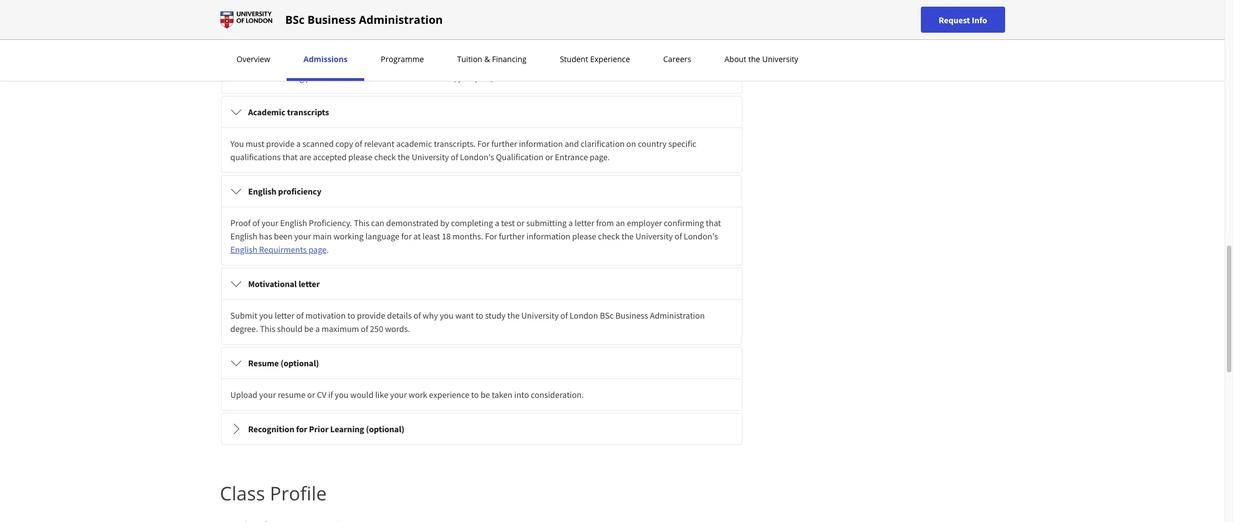 Task type: describe. For each thing, give the bounding box(es) containing it.
employer
[[627, 217, 662, 228]]

submitting
[[526, 217, 567, 228]]

information inside proof of your english proficiency. this can demonstrated by completing a test or submitting a letter from an employer confirming that english has been your main working language for at least 18 months. for further information please check the university of london's english requirments page .
[[527, 231, 571, 242]]

to up maximum
[[348, 310, 355, 321]]

birth inside the you must provide evidence of your full name (including any changes) and date of birth. this can be done by providing a scanned copy of one of the following piece of documentation: birth certificate, passport, national identification card.
[[398, 72, 416, 83]]

provide inside submit you letter of motivation to provide details of why you want to study the university of london bsc business administration degree. this should be a maximum of 250 words.
[[357, 310, 385, 321]]

recognition for prior learning (optional)
[[248, 424, 404, 435]]

page.
[[590, 151, 610, 162]]

proficiency.
[[309, 217, 352, 228]]

to for why
[[476, 310, 483, 321]]

evidence
[[248, 27, 283, 38]]

full inside the you must provide evidence of your full name (including any changes) and date of birth. this can be done by providing a scanned copy of one of the following piece of documentation: birth certificate, passport, national identification card.
[[359, 59, 371, 70]]

be inside the you must provide evidence of your full name (including any changes) and date of birth. this can be done by providing a scanned copy of one of the following piece of documentation: birth certificate, passport, national identification card.
[[583, 59, 592, 70]]

study
[[485, 310, 506, 321]]

should
[[277, 323, 303, 334]]

can inside proof of your english proficiency. this can demonstrated by completing a test or submitting a letter from an employer confirming that english has been your main working language for at least 18 months. for further information please check the university of london's english requirments page .
[[371, 217, 384, 228]]

request
[[939, 14, 970, 25]]

that inside you must provide a scanned copy of relevant academic transcripts. for further information and clarification on country specific qualifications that are accepted please check the university of london's qualification or entrance page.
[[282, 151, 298, 162]]

your inside the you must provide evidence of your full name (including any changes) and date of birth. this can be done by providing a scanned copy of one of the following piece of documentation: birth certificate, passport, national identification card.
[[340, 59, 357, 70]]

following
[[269, 72, 304, 83]]

motivation
[[305, 310, 346, 321]]

working
[[334, 231, 364, 242]]

letter inside dropdown button
[[299, 278, 320, 289]]

entrance
[[555, 151, 588, 162]]

you for you must provide a scanned copy of relevant academic transcripts. for further information and clarification on country specific qualifications that are accepted please check the university of london's qualification or entrance page.
[[230, 138, 244, 149]]

identification
[[527, 72, 577, 83]]

by inside the you must provide evidence of your full name (including any changes) and date of birth. this can be done by providing a scanned copy of one of the following piece of documentation: birth certificate, passport, national identification card.
[[615, 59, 624, 70]]

this inside proof of your english proficiency. this can demonstrated by completing a test or submitting a letter from an employer confirming that english has been your main working language for at least 18 months. for further information please check the university of london's english requirments page .
[[354, 217, 369, 228]]

learning
[[330, 424, 364, 435]]

academic transcripts
[[248, 106, 329, 118]]

administration inside submit you letter of motivation to provide details of why you want to study the university of london bsc business administration degree. this should be a maximum of 250 words.
[[650, 310, 705, 321]]

transcripts
[[287, 106, 329, 118]]

evidence
[[296, 59, 330, 70]]

documentation:
[[336, 72, 396, 83]]

if
[[328, 389, 333, 400]]

provide for a
[[266, 138, 295, 149]]

class
[[220, 481, 265, 506]]

0 horizontal spatial or
[[307, 389, 315, 400]]

taken
[[492, 389, 513, 400]]

copy inside the you must provide evidence of your full name (including any changes) and date of birth. this can be done by providing a scanned copy of one of the following piece of documentation: birth certificate, passport, national identification card.
[[702, 59, 720, 70]]

your up has
[[262, 217, 278, 228]]

admissions
[[304, 54, 348, 64]]

or inside proof of your english proficiency. this can demonstrated by completing a test or submitting a letter from an employer confirming that english has been your main working language for at least 18 months. for further information please check the university of london's english requirments page .
[[517, 217, 525, 228]]

confirming
[[664, 217, 704, 228]]

copy inside you must provide a scanned copy of relevant academic transcripts. for further information and clarification on country specific qualifications that are accepted please check the university of london's qualification or entrance page.
[[335, 138, 353, 149]]

.
[[327, 244, 329, 255]]

changes)
[[450, 59, 483, 70]]

english requirments page link
[[230, 244, 327, 255]]

academic
[[396, 138, 432, 149]]

maximum
[[322, 323, 359, 334]]

and inside the you must provide evidence of your full name (including any changes) and date of birth. this can be done by providing a scanned copy of one of the following piece of documentation: birth certificate, passport, national identification card.
[[485, 59, 499, 70]]

for inside you must provide a scanned copy of relevant academic transcripts. for further information and clarification on country specific qualifications that are accepted please check the university of london's qualification or entrance page.
[[477, 138, 490, 149]]

can inside the you must provide evidence of your full name (including any changes) and date of birth. this can be done by providing a scanned copy of one of the following piece of documentation: birth certificate, passport, national identification card.
[[568, 59, 581, 70]]

about the university link
[[721, 54, 802, 64]]

at
[[413, 231, 421, 242]]

resume (optional)
[[248, 358, 319, 369]]

18
[[442, 231, 451, 242]]

been
[[274, 231, 293, 242]]

you must provide a scanned copy of relevant academic transcripts. for further information and clarification on country specific qualifications that are accepted please check the university of london's qualification or entrance page.
[[230, 138, 697, 162]]

date inside dropdown button
[[368, 27, 385, 38]]

check inside you must provide a scanned copy of relevant academic transcripts. for further information and clarification on country specific qualifications that are accepted please check the university of london's qualification or entrance page.
[[374, 151, 396, 162]]

you must provide evidence of your full name (including any changes) and date of birth. this can be done by providing a scanned copy of one of the following piece of documentation: birth certificate, passport, national identification card.
[[230, 59, 729, 83]]

letter inside submit you letter of motivation to provide details of why you want to study the university of london bsc business administration degree. this should be a maximum of 250 words.
[[275, 310, 294, 321]]

&
[[484, 54, 490, 64]]

national
[[495, 72, 526, 83]]

requirments
[[259, 244, 307, 255]]

your right "like"
[[390, 389, 407, 400]]

evidence of your full name and date of birth
[[248, 27, 416, 38]]

tuition & financing link
[[454, 54, 530, 64]]

recognition
[[248, 424, 294, 435]]

overview
[[237, 54, 270, 64]]

would
[[350, 389, 374, 400]]

recognition for prior learning (optional) button
[[222, 414, 742, 445]]

0 horizontal spatial (optional)
[[281, 358, 319, 369]]

any
[[435, 59, 448, 70]]

for inside proof of your english proficiency. this can demonstrated by completing a test or submitting a letter from an employer confirming that english has been your main working language for at least 18 months. for further information please check the university of london's english requirments page .
[[485, 231, 497, 242]]

an
[[616, 217, 625, 228]]

this inside the you must provide evidence of your full name (including any changes) and date of birth. this can be done by providing a scanned copy of one of the following piece of documentation: birth certificate, passport, national identification card.
[[551, 59, 566, 70]]

the inside you must provide a scanned copy of relevant academic transcripts. for further information and clarification on country specific qualifications that are accepted please check the university of london's qualification or entrance page.
[[398, 151, 410, 162]]

a inside submit you letter of motivation to provide details of why you want to study the university of london bsc business administration degree. this should be a maximum of 250 words.
[[315, 323, 320, 334]]

clarification
[[581, 138, 625, 149]]

tuition
[[457, 54, 482, 64]]

english inside english proficiency dropdown button
[[248, 186, 276, 197]]

university right about at the right top of the page
[[762, 54, 799, 64]]

programme
[[381, 54, 424, 64]]

certificate,
[[417, 72, 456, 83]]

proof of your english proficiency. this can demonstrated by completing a test or submitting a letter from an employer confirming that english has been your main working language for at least 18 months. for further information please check the university of london's english requirments page .
[[230, 217, 721, 255]]

university inside proof of your english proficiency. this can demonstrated by completing a test or submitting a letter from an employer confirming that english has been your main working language for at least 18 months. for further information please check the university of london's english requirments page .
[[636, 231, 673, 242]]

test
[[501, 217, 515, 228]]

words.
[[385, 323, 410, 334]]

request info
[[939, 14, 987, 25]]

your right been
[[294, 231, 311, 242]]

and inside dropdown button
[[352, 27, 366, 38]]

2 horizontal spatial you
[[440, 310, 454, 321]]

london's inside proof of your english proficiency. this can demonstrated by completing a test or submitting a letter from an employer confirming that english has been your main working language for at least 18 months. for further information please check the university of london's english requirments page .
[[684, 231, 718, 242]]

request info button
[[921, 7, 1005, 33]]

must for you must provide evidence of your full name (including any changes) and date of birth. this can be done by providing a scanned copy of one of the following piece of documentation: birth certificate, passport, national identification card.
[[246, 59, 264, 70]]

student experience
[[560, 54, 630, 64]]

page
[[309, 244, 327, 255]]

provide for evidence
[[266, 59, 295, 70]]

london
[[570, 310, 598, 321]]

or inside you must provide a scanned copy of relevant academic transcripts. for further information and clarification on country specific qualifications that are accepted please check the university of london's qualification or entrance page.
[[545, 151, 553, 162]]

bsc inside submit you letter of motivation to provide details of why you want to study the university of london bsc business administration degree. this should be a maximum of 250 words.
[[600, 310, 614, 321]]

months.
[[453, 231, 483, 242]]

english proficiency button
[[222, 176, 742, 207]]

card.
[[579, 72, 597, 83]]

one
[[230, 72, 244, 83]]

resume (optional) button
[[222, 348, 742, 379]]

relevant
[[364, 138, 395, 149]]

student
[[560, 54, 588, 64]]

qualification
[[496, 151, 544, 162]]

want
[[455, 310, 474, 321]]

0 horizontal spatial business
[[308, 12, 356, 27]]

profile
[[270, 481, 327, 506]]

upload
[[230, 389, 257, 400]]

country
[[638, 138, 667, 149]]

1 horizontal spatial (optional)
[[366, 424, 404, 435]]

has
[[259, 231, 272, 242]]



Task type: locate. For each thing, give the bounding box(es) containing it.
information down submitting
[[527, 231, 571, 242]]

0 horizontal spatial and
[[352, 27, 366, 38]]

a inside you must provide a scanned copy of relevant academic transcripts. for further information and clarification on country specific qualifications that are accepted please check the university of london's qualification or entrance page.
[[296, 138, 301, 149]]

bsc up evidence of your full name and date of birth
[[285, 12, 305, 27]]

check inside proof of your english proficiency. this can demonstrated by completing a test or submitting a letter from an employer confirming that english has been your main working language for at least 18 months. for further information please check the university of london's english requirments page .
[[598, 231, 620, 242]]

1 horizontal spatial by
[[615, 59, 624, 70]]

the down "an"
[[622, 231, 634, 242]]

you right submit
[[259, 310, 273, 321]]

university inside submit you letter of motivation to provide details of why you want to study the university of london bsc business administration degree. this should be a maximum of 250 words.
[[521, 310, 559, 321]]

check
[[374, 151, 396, 162], [598, 231, 620, 242]]

this inside submit you letter of motivation to provide details of why you want to study the university of london bsc business administration degree. this should be a maximum of 250 words.
[[260, 323, 275, 334]]

1 vertical spatial (optional)
[[366, 424, 404, 435]]

1 must from the top
[[246, 59, 264, 70]]

check down the relevant
[[374, 151, 396, 162]]

1 horizontal spatial you
[[335, 389, 349, 400]]

0 vertical spatial and
[[352, 27, 366, 38]]

admissions link
[[300, 54, 351, 64]]

1 horizontal spatial full
[[359, 59, 371, 70]]

0 horizontal spatial london's
[[460, 151, 494, 162]]

name
[[328, 27, 350, 38], [373, 59, 394, 70]]

further inside you must provide a scanned copy of relevant academic transcripts. for further information and clarification on country specific qualifications that are accepted please check the university of london's qualification or entrance page.
[[491, 138, 517, 149]]

0 horizontal spatial name
[[328, 27, 350, 38]]

further up qualification
[[491, 138, 517, 149]]

like
[[375, 389, 388, 400]]

0 horizontal spatial you
[[259, 310, 273, 321]]

further down test
[[499, 231, 525, 242]]

or left entrance
[[545, 151, 553, 162]]

1 vertical spatial this
[[354, 217, 369, 228]]

university down employer
[[636, 231, 673, 242]]

university down the academic
[[412, 151, 449, 162]]

birth.
[[529, 59, 549, 70]]

business
[[308, 12, 356, 27], [616, 310, 648, 321]]

0 vertical spatial name
[[328, 27, 350, 38]]

for left the prior
[[296, 424, 307, 435]]

university inside you must provide a scanned copy of relevant academic transcripts. for further information and clarification on country specific qualifications that are accepted please check the university of london's qualification or entrance page.
[[412, 151, 449, 162]]

specific
[[669, 138, 697, 149]]

consideration.
[[531, 389, 584, 400]]

for right transcripts.
[[477, 138, 490, 149]]

programme link
[[378, 54, 427, 64]]

2 must from the top
[[246, 138, 264, 149]]

transcripts.
[[434, 138, 476, 149]]

details
[[387, 310, 412, 321]]

you for you must provide evidence of your full name (including any changes) and date of birth. this can be done by providing a scanned copy of one of the following piece of documentation: birth certificate, passport, national identification card.
[[230, 59, 244, 70]]

your up 'documentation:'
[[340, 59, 357, 70]]

check down from
[[598, 231, 620, 242]]

information inside you must provide a scanned copy of relevant academic transcripts. for further information and clarification on country specific qualifications that are accepted please check the university of london's qualification or entrance page.
[[519, 138, 563, 149]]

your up evidence
[[294, 27, 312, 38]]

0 horizontal spatial that
[[282, 151, 298, 162]]

or right test
[[517, 217, 525, 228]]

this left should on the bottom
[[260, 323, 275, 334]]

london's down transcripts.
[[460, 151, 494, 162]]

main
[[313, 231, 332, 242]]

letter left from
[[575, 217, 595, 228]]

to for your
[[471, 389, 479, 400]]

0 vertical spatial check
[[374, 151, 396, 162]]

full
[[314, 27, 327, 38], [359, 59, 371, 70]]

2 horizontal spatial this
[[551, 59, 566, 70]]

birth down (including
[[398, 72, 416, 83]]

1 horizontal spatial be
[[481, 389, 490, 400]]

university of london image
[[220, 11, 272, 29]]

a down motivation
[[315, 323, 320, 334]]

full up 'documentation:'
[[359, 59, 371, 70]]

2 vertical spatial and
[[565, 138, 579, 149]]

you right why
[[440, 310, 454, 321]]

letter
[[575, 217, 595, 228], [299, 278, 320, 289], [275, 310, 294, 321]]

careers link
[[660, 54, 695, 64]]

1 vertical spatial and
[[485, 59, 499, 70]]

1 vertical spatial bsc
[[600, 310, 614, 321]]

(optional) down "like"
[[366, 424, 404, 435]]

scanned up accepted
[[303, 138, 334, 149]]

0 vertical spatial copy
[[702, 59, 720, 70]]

name inside the you must provide evidence of your full name (including any changes) and date of birth. this can be done by providing a scanned copy of one of the following piece of documentation: birth certificate, passport, national identification card.
[[373, 59, 394, 70]]

0 vertical spatial or
[[545, 151, 553, 162]]

0 vertical spatial full
[[314, 27, 327, 38]]

done
[[594, 59, 613, 70]]

1 vertical spatial business
[[616, 310, 648, 321]]

be right should on the bottom
[[304, 323, 314, 334]]

you
[[259, 310, 273, 321], [440, 310, 454, 321], [335, 389, 349, 400]]

your right upload on the left
[[259, 389, 276, 400]]

by right done on the top left of the page
[[615, 59, 624, 70]]

0 vertical spatial further
[[491, 138, 517, 149]]

your inside dropdown button
[[294, 27, 312, 38]]

please inside you must provide a scanned copy of relevant academic transcripts. for further information and clarification on country specific qualifications that are accepted please check the university of london's qualification or entrance page.
[[348, 151, 372, 162]]

to right experience
[[471, 389, 479, 400]]

1 horizontal spatial check
[[598, 231, 620, 242]]

for
[[477, 138, 490, 149], [485, 231, 497, 242]]

(optional) up resume
[[281, 358, 319, 369]]

or left cv
[[307, 389, 315, 400]]

into
[[514, 389, 529, 400]]

scanned
[[669, 59, 700, 70], [303, 138, 334, 149]]

birth up programme 'link'
[[397, 27, 416, 38]]

letter up should on the bottom
[[275, 310, 294, 321]]

2 vertical spatial or
[[307, 389, 315, 400]]

0 vertical spatial provide
[[266, 59, 295, 70]]

qualifications
[[230, 151, 281, 162]]

0 horizontal spatial for
[[296, 424, 307, 435]]

please
[[348, 151, 372, 162], [572, 231, 596, 242]]

least
[[423, 231, 440, 242]]

upload your resume or cv if you would like your work experience to be taken into consideration.
[[230, 389, 584, 400]]

be up card.
[[583, 59, 592, 70]]

1 vertical spatial further
[[499, 231, 525, 242]]

submit
[[230, 310, 257, 321]]

0 vertical spatial that
[[282, 151, 298, 162]]

resume
[[248, 358, 279, 369]]

date inside the you must provide evidence of your full name (including any changes) and date of birth. this can be done by providing a scanned copy of one of the following piece of documentation: birth certificate, passport, national identification card.
[[501, 59, 518, 70]]

motivational letter
[[248, 278, 320, 289]]

letter down 'page'
[[299, 278, 320, 289]]

0 horizontal spatial copy
[[335, 138, 353, 149]]

1 vertical spatial information
[[527, 231, 571, 242]]

the inside submit you letter of motivation to provide details of why you want to study the university of london bsc business administration degree. this should be a maximum of 250 words.
[[507, 310, 520, 321]]

for inside dropdown button
[[296, 424, 307, 435]]

bsc
[[285, 12, 305, 27], [600, 310, 614, 321]]

you inside you must provide a scanned copy of relevant academic transcripts. for further information and clarification on country specific qualifications that are accepted please check the university of london's qualification or entrance page.
[[230, 138, 244, 149]]

1 horizontal spatial and
[[485, 59, 499, 70]]

accepted
[[313, 151, 347, 162]]

0 vertical spatial must
[[246, 59, 264, 70]]

a up are
[[296, 138, 301, 149]]

the right about at the right top of the page
[[749, 54, 760, 64]]

for down completing
[[485, 231, 497, 242]]

work
[[409, 389, 427, 400]]

1 vertical spatial date
[[501, 59, 518, 70]]

scanned inside the you must provide evidence of your full name (including any changes) and date of birth. this can be done by providing a scanned copy of one of the following piece of documentation: birth certificate, passport, national identification card.
[[669, 59, 700, 70]]

and inside you must provide a scanned copy of relevant academic transcripts. for further information and clarification on country specific qualifications that are accepted please check the university of london's qualification or entrance page.
[[565, 138, 579, 149]]

1 horizontal spatial bsc
[[600, 310, 614, 321]]

0 horizontal spatial by
[[440, 217, 449, 228]]

university left london
[[521, 310, 559, 321]]

provide up "qualifications"
[[266, 138, 295, 149]]

english proficiency
[[248, 186, 321, 197]]

to
[[348, 310, 355, 321], [476, 310, 483, 321], [471, 389, 479, 400]]

you up one on the left
[[230, 59, 244, 70]]

business inside submit you letter of motivation to provide details of why you want to study the university of london bsc business administration degree. this should be a maximum of 250 words.
[[616, 310, 648, 321]]

date up 'national'
[[501, 59, 518, 70]]

must
[[246, 59, 264, 70], [246, 138, 264, 149]]

must for you must provide a scanned copy of relevant academic transcripts. for further information and clarification on country specific qualifications that are accepted please check the university of london's qualification or entrance page.
[[246, 138, 264, 149]]

1 vertical spatial scanned
[[303, 138, 334, 149]]

you right if
[[335, 389, 349, 400]]

why
[[423, 310, 438, 321]]

provide up following
[[266, 59, 295, 70]]

by inside proof of your english proficiency. this can demonstrated by completing a test or submitting a letter from an employer confirming that english has been your main working language for at least 18 months. for further information please check the university of london's english requirments page .
[[440, 217, 449, 228]]

2 vertical spatial this
[[260, 323, 275, 334]]

must up "qualifications"
[[246, 138, 264, 149]]

bsc business administration
[[285, 12, 443, 27]]

1 vertical spatial must
[[246, 138, 264, 149]]

further
[[491, 138, 517, 149], [499, 231, 525, 242]]

name down bsc business administration
[[328, 27, 350, 38]]

london's inside you must provide a scanned copy of relevant academic transcripts. for further information and clarification on country specific qualifications that are accepted please check the university of london's qualification or entrance page.
[[460, 151, 494, 162]]

1 vertical spatial please
[[572, 231, 596, 242]]

student experience link
[[557, 54, 633, 64]]

0 vertical spatial you
[[230, 59, 244, 70]]

2 vertical spatial letter
[[275, 310, 294, 321]]

this up working
[[354, 217, 369, 228]]

the inside the you must provide evidence of your full name (including any changes) and date of birth. this can be done by providing a scanned copy of one of the following piece of documentation: birth certificate, passport, national identification card.
[[255, 72, 268, 83]]

1 vertical spatial letter
[[299, 278, 320, 289]]

0 vertical spatial business
[[308, 12, 356, 27]]

your
[[294, 27, 312, 38], [340, 59, 357, 70], [262, 217, 278, 228], [294, 231, 311, 242], [259, 389, 276, 400], [390, 389, 407, 400]]

about
[[725, 54, 747, 64]]

about the university
[[725, 54, 799, 64]]

experience
[[590, 54, 630, 64]]

can up card.
[[568, 59, 581, 70]]

can up language at the left top of the page
[[371, 217, 384, 228]]

english
[[248, 186, 276, 197], [280, 217, 307, 228], [230, 231, 257, 242], [230, 244, 257, 255]]

a right submitting
[[569, 217, 573, 228]]

scanned right providing
[[669, 59, 700, 70]]

for inside proof of your english proficiency. this can demonstrated by completing a test or submitting a letter from an employer confirming that english has been your main working language for at least 18 months. for further information please check the university of london's english requirments page .
[[401, 231, 412, 242]]

0 horizontal spatial full
[[314, 27, 327, 38]]

resume
[[278, 389, 305, 400]]

0 vertical spatial by
[[615, 59, 624, 70]]

that right confirming
[[706, 217, 721, 228]]

0 vertical spatial london's
[[460, 151, 494, 162]]

0 horizontal spatial administration
[[359, 12, 443, 27]]

date down bsc business administration
[[368, 27, 385, 38]]

to right want
[[476, 310, 483, 321]]

business right london
[[616, 310, 648, 321]]

a inside the you must provide evidence of your full name (including any changes) and date of birth. this can be done by providing a scanned copy of one of the following piece of documentation: birth certificate, passport, national identification card.
[[663, 59, 667, 70]]

for left the at
[[401, 231, 412, 242]]

scanned inside you must provide a scanned copy of relevant academic transcripts. for further information and clarification on country specific qualifications that are accepted please check the university of london's qualification or entrance page.
[[303, 138, 334, 149]]

0 vertical spatial for
[[477, 138, 490, 149]]

1 horizontal spatial can
[[568, 59, 581, 70]]

0 vertical spatial for
[[401, 231, 412, 242]]

1 horizontal spatial letter
[[299, 278, 320, 289]]

1 horizontal spatial business
[[616, 310, 648, 321]]

provide up 250
[[357, 310, 385, 321]]

prior
[[309, 424, 329, 435]]

1 horizontal spatial date
[[501, 59, 518, 70]]

copy left about at the right top of the page
[[702, 59, 720, 70]]

name inside dropdown button
[[328, 27, 350, 38]]

a
[[663, 59, 667, 70], [296, 138, 301, 149], [495, 217, 499, 228], [569, 217, 573, 228], [315, 323, 320, 334]]

1 vertical spatial name
[[373, 59, 394, 70]]

0 horizontal spatial this
[[260, 323, 275, 334]]

that inside proof of your english proficiency. this can demonstrated by completing a test or submitting a letter from an employer confirming that english has been your main working language for at least 18 months. for further information please check the university of london's english requirments page .
[[706, 217, 721, 228]]

the down overview at the top left
[[255, 72, 268, 83]]

a left test
[[495, 217, 499, 228]]

please inside proof of your english proficiency. this can demonstrated by completing a test or submitting a letter from an employer confirming that english has been your main working language for at least 18 months. for further information please check the university of london's english requirments page .
[[572, 231, 596, 242]]

1 vertical spatial be
[[304, 323, 314, 334]]

letter inside proof of your english proficiency. this can demonstrated by completing a test or submitting a letter from an employer confirming that english has been your main working language for at least 18 months. for further information please check the university of london's english requirments page .
[[575, 217, 595, 228]]

that left are
[[282, 151, 298, 162]]

0 vertical spatial information
[[519, 138, 563, 149]]

1 horizontal spatial copy
[[702, 59, 720, 70]]

2 horizontal spatial letter
[[575, 217, 595, 228]]

0 horizontal spatial scanned
[[303, 138, 334, 149]]

a right providing
[[663, 59, 667, 70]]

1 vertical spatial administration
[[650, 310, 705, 321]]

passport,
[[458, 72, 493, 83]]

2 horizontal spatial be
[[583, 59, 592, 70]]

you
[[230, 59, 244, 70], [230, 138, 244, 149]]

providing
[[626, 59, 661, 70]]

1 vertical spatial london's
[[684, 231, 718, 242]]

0 vertical spatial date
[[368, 27, 385, 38]]

must inside you must provide a scanned copy of relevant academic transcripts. for further information and clarification on country specific qualifications that are accepted please check the university of london's qualification or entrance page.
[[246, 138, 264, 149]]

1 vertical spatial for
[[296, 424, 307, 435]]

be left taken
[[481, 389, 490, 400]]

1 vertical spatial copy
[[335, 138, 353, 149]]

provide inside the you must provide evidence of your full name (including any changes) and date of birth. this can be done by providing a scanned copy of one of the following piece of documentation: birth certificate, passport, national identification card.
[[266, 59, 295, 70]]

piece
[[306, 72, 325, 83]]

business up evidence of your full name and date of birth
[[308, 12, 356, 27]]

proof
[[230, 217, 251, 228]]

class profile
[[220, 481, 327, 506]]

1 vertical spatial provide
[[266, 138, 295, 149]]

(optional)
[[281, 358, 319, 369], [366, 424, 404, 435]]

motivational letter button
[[222, 268, 742, 299]]

evidence of your full name and date of birth button
[[222, 17, 742, 48]]

2 you from the top
[[230, 138, 244, 149]]

1 vertical spatial you
[[230, 138, 244, 149]]

full inside dropdown button
[[314, 27, 327, 38]]

0 vertical spatial can
[[568, 59, 581, 70]]

1 horizontal spatial london's
[[684, 231, 718, 242]]

0 vertical spatial bsc
[[285, 12, 305, 27]]

information
[[519, 138, 563, 149], [527, 231, 571, 242]]

london's down confirming
[[684, 231, 718, 242]]

academic
[[248, 106, 285, 118]]

please down from
[[572, 231, 596, 242]]

copy
[[702, 59, 720, 70], [335, 138, 353, 149]]

that
[[282, 151, 298, 162], [706, 217, 721, 228]]

2 horizontal spatial or
[[545, 151, 553, 162]]

1 vertical spatial full
[[359, 59, 371, 70]]

the down the academic
[[398, 151, 410, 162]]

1 horizontal spatial please
[[572, 231, 596, 242]]

copy up accepted
[[335, 138, 353, 149]]

for
[[401, 231, 412, 242], [296, 424, 307, 435]]

0 vertical spatial letter
[[575, 217, 595, 228]]

must down evidence
[[246, 59, 264, 70]]

0 horizontal spatial can
[[371, 217, 384, 228]]

from
[[596, 217, 614, 228]]

1 vertical spatial or
[[517, 217, 525, 228]]

1 vertical spatial by
[[440, 217, 449, 228]]

1 horizontal spatial that
[[706, 217, 721, 228]]

must inside the you must provide evidence of your full name (including any changes) and date of birth. this can be done by providing a scanned copy of one of the following piece of documentation: birth certificate, passport, national identification card.
[[246, 59, 264, 70]]

0 vertical spatial be
[[583, 59, 592, 70]]

bsc right london
[[600, 310, 614, 321]]

1 vertical spatial check
[[598, 231, 620, 242]]

full up admissions link on the left top of page
[[314, 27, 327, 38]]

you inside the you must provide evidence of your full name (including any changes) and date of birth. this can be done by providing a scanned copy of one of the following piece of documentation: birth certificate, passport, national identification card.
[[230, 59, 244, 70]]

on
[[627, 138, 636, 149]]

please down the relevant
[[348, 151, 372, 162]]

0 horizontal spatial date
[[368, 27, 385, 38]]

the inside proof of your english proficiency. this can demonstrated by completing a test or submitting a letter from an employer confirming that english has been your main working language for at least 18 months. for further information please check the university of london's english requirments page .
[[622, 231, 634, 242]]

0 horizontal spatial bsc
[[285, 12, 305, 27]]

academic transcripts button
[[222, 96, 742, 128]]

the
[[749, 54, 760, 64], [255, 72, 268, 83], [398, 151, 410, 162], [622, 231, 634, 242], [507, 310, 520, 321]]

1 horizontal spatial or
[[517, 217, 525, 228]]

the right study
[[507, 310, 520, 321]]

1 vertical spatial can
[[371, 217, 384, 228]]

1 vertical spatial for
[[485, 231, 497, 242]]

be inside submit you letter of motivation to provide details of why you want to study the university of london bsc business administration degree. this should be a maximum of 250 words.
[[304, 323, 314, 334]]

0 horizontal spatial letter
[[275, 310, 294, 321]]

0 vertical spatial (optional)
[[281, 358, 319, 369]]

0 vertical spatial birth
[[397, 27, 416, 38]]

you up "qualifications"
[[230, 138, 244, 149]]

birth
[[397, 27, 416, 38], [398, 72, 416, 83]]

information up qualification
[[519, 138, 563, 149]]

name up 'documentation:'
[[373, 59, 394, 70]]

london's
[[460, 151, 494, 162], [684, 231, 718, 242]]

further inside proof of your english proficiency. this can demonstrated by completing a test or submitting a letter from an employer confirming that english has been your main working language for at least 18 months. for further information please check the university of london's english requirments page .
[[499, 231, 525, 242]]

by up 18
[[440, 217, 449, 228]]

0 vertical spatial scanned
[[669, 59, 700, 70]]

careers
[[663, 54, 691, 64]]

2 vertical spatial be
[[481, 389, 490, 400]]

1 horizontal spatial this
[[354, 217, 369, 228]]

1 you from the top
[[230, 59, 244, 70]]

university
[[762, 54, 799, 64], [412, 151, 449, 162], [636, 231, 673, 242], [521, 310, 559, 321]]

are
[[299, 151, 311, 162]]

degree.
[[230, 323, 258, 334]]

(including
[[396, 59, 433, 70]]

provide inside you must provide a scanned copy of relevant academic transcripts. for further information and clarification on country specific qualifications that are accepted please check the university of london's qualification or entrance page.
[[266, 138, 295, 149]]

tuition & financing
[[457, 54, 527, 64]]

this up identification
[[551, 59, 566, 70]]

1 horizontal spatial for
[[401, 231, 412, 242]]

2 horizontal spatial and
[[565, 138, 579, 149]]

1 horizontal spatial name
[[373, 59, 394, 70]]

birth inside dropdown button
[[397, 27, 416, 38]]



Task type: vqa. For each thing, say whether or not it's contained in the screenshot.
'Privacy' link
no



